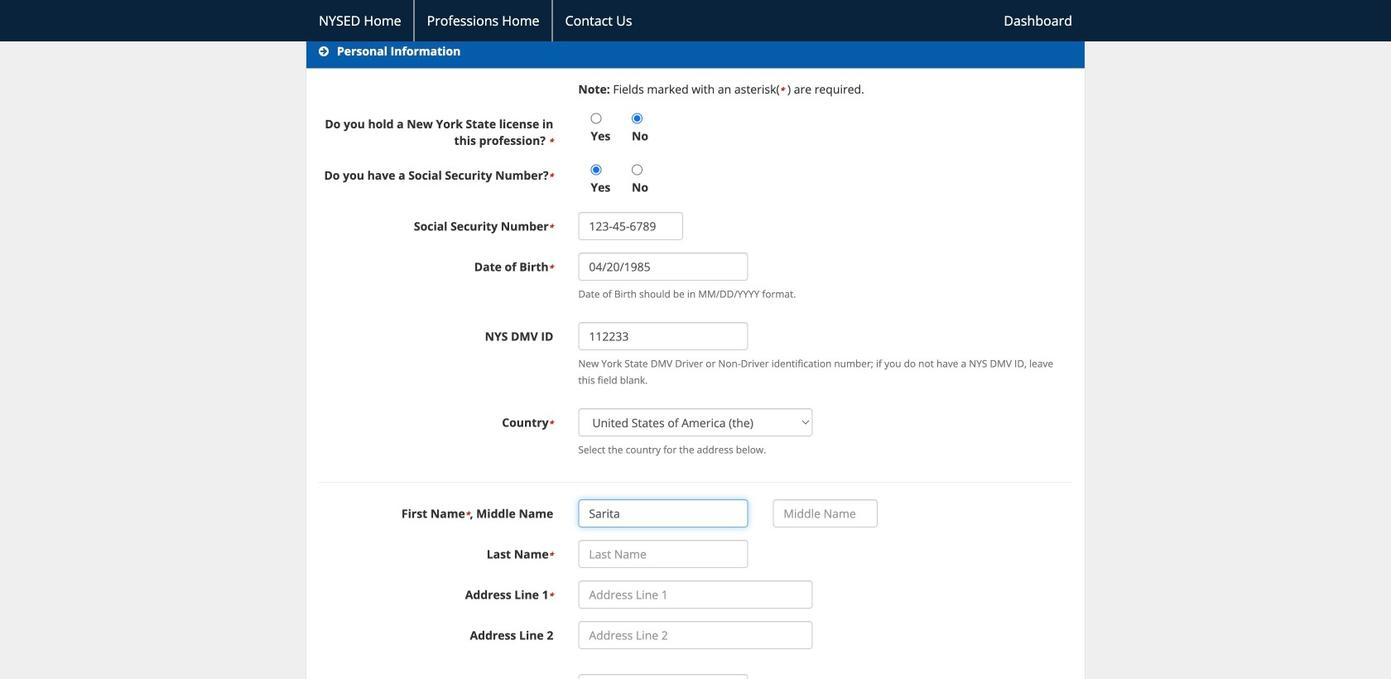 Task type: vqa. For each thing, say whether or not it's contained in the screenshot.
First Name text field
yes



Task type: locate. For each thing, give the bounding box(es) containing it.
None radio
[[632, 113, 643, 124], [591, 165, 602, 175], [632, 165, 643, 175], [632, 113, 643, 124], [591, 165, 602, 175], [632, 165, 643, 175]]

arrow circle right image
[[319, 46, 329, 57]]

City text field
[[578, 674, 748, 679]]

ID text field
[[578, 322, 748, 350]]

First Name text field
[[578, 500, 748, 528]]

None text field
[[578, 212, 683, 240]]

Address Line 2 text field
[[578, 621, 813, 649]]

None radio
[[591, 113, 602, 124]]



Task type: describe. For each thing, give the bounding box(es) containing it.
Address Line 1 text field
[[578, 581, 813, 609]]

Last Name text field
[[578, 540, 748, 568]]

MM/DD/YYYY text field
[[578, 253, 748, 281]]

Middle Name text field
[[773, 500, 878, 528]]



